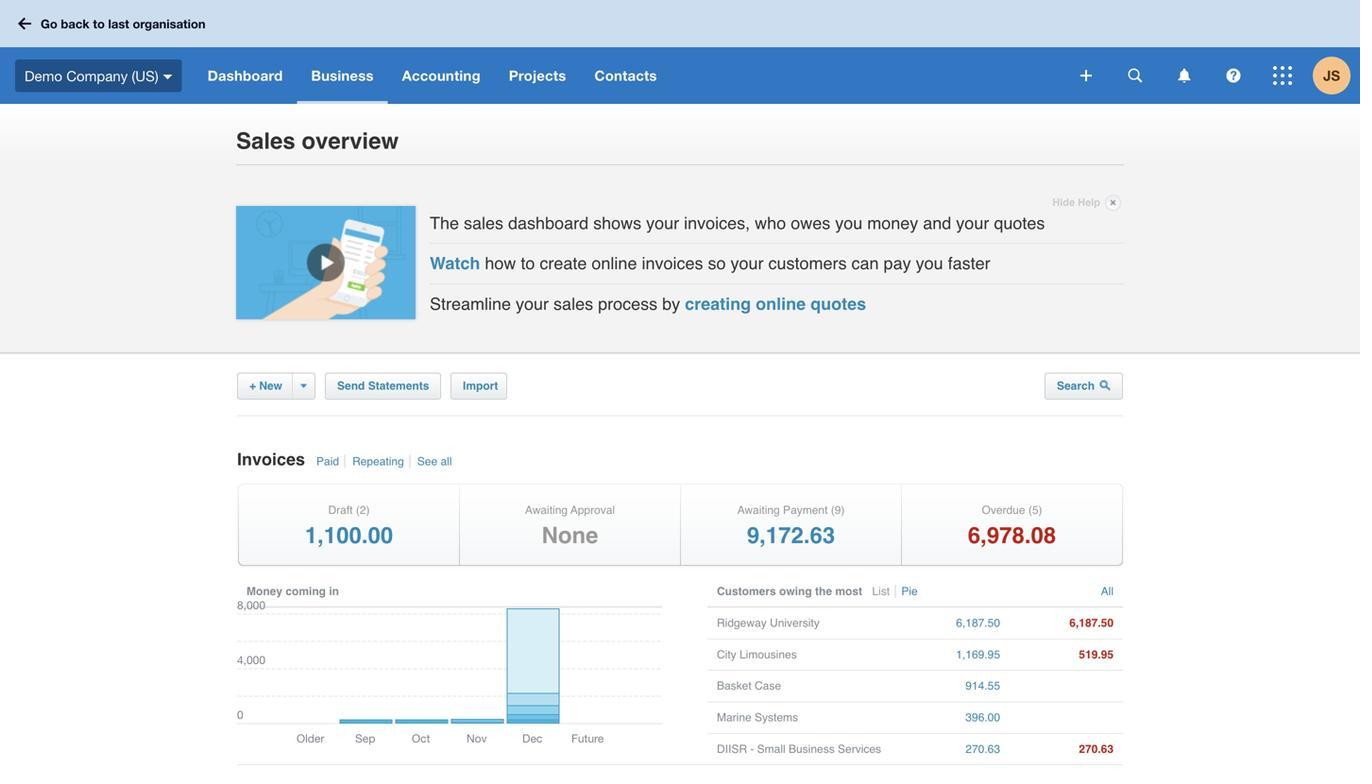 Task type: describe. For each thing, give the bounding box(es) containing it.
streamline
[[430, 294, 511, 314]]

how
[[485, 254, 516, 273]]

send
[[337, 379, 365, 393]]

hide help link
[[1053, 192, 1122, 214]]

business inside 'diisr - small business services' link
[[789, 743, 835, 756]]

pie
[[902, 585, 918, 598]]

914.55
[[966, 680, 1001, 693]]

(9)
[[831, 504, 845, 517]]

owes
[[791, 214, 831, 233]]

+
[[249, 379, 256, 393]]

your down create
[[516, 294, 549, 314]]

1,100.00
[[305, 522, 393, 548]]

import
[[463, 379, 498, 393]]

the
[[430, 214, 459, 233]]

270.63 for second 270.63 link
[[1079, 743, 1114, 756]]

projects
[[509, 67, 566, 84]]

case
[[755, 680, 782, 693]]

519.95
[[1079, 648, 1114, 661]]

most
[[836, 585, 863, 598]]

business inside business popup button
[[311, 67, 374, 84]]

1 vertical spatial quotes
[[811, 294, 867, 314]]

approval
[[571, 504, 615, 517]]

demo company (us) button
[[0, 47, 193, 104]]

go back to last organisation
[[41, 16, 206, 31]]

6,187.50 for second 6,187.50 link from left
[[1070, 616, 1114, 630]]

accounting
[[402, 67, 481, 84]]

new
[[259, 379, 283, 393]]

1 6,187.50 link from the left
[[906, 608, 1001, 639]]

to for last
[[93, 16, 105, 31]]

519.95 link
[[1020, 640, 1114, 670]]

import link
[[451, 373, 507, 400]]

js
[[1324, 67, 1341, 84]]

create
[[540, 254, 587, 273]]

see all link
[[416, 455, 457, 468]]

in
[[329, 585, 339, 598]]

organisation
[[133, 16, 206, 31]]

money coming in
[[247, 585, 339, 598]]

2 270.63 link from the left
[[1020, 734, 1114, 765]]

shows
[[594, 214, 642, 233]]

(us)
[[132, 67, 158, 84]]

accounting button
[[388, 47, 495, 104]]

list
[[873, 585, 890, 598]]

list link
[[871, 585, 897, 598]]

money
[[868, 214, 919, 233]]

diisr
[[717, 743, 747, 756]]

914.55 link
[[906, 671, 1001, 702]]

so
[[708, 254, 726, 273]]

all
[[441, 455, 452, 468]]

repeating
[[353, 455, 404, 468]]

see
[[417, 455, 438, 468]]

dashboard
[[208, 67, 283, 84]]

pay
[[884, 254, 911, 273]]

city limousines
[[717, 648, 797, 661]]

watch how to create online invoices so your customers can pay you faster
[[430, 254, 991, 273]]

marine systems link
[[717, 703, 897, 733]]

back
[[61, 16, 90, 31]]

demo
[[25, 67, 62, 84]]

dashboard link
[[193, 47, 297, 104]]

draft
[[328, 504, 353, 517]]

overdue
[[982, 504, 1026, 517]]

1,169.95
[[957, 648, 1001, 661]]

sales
[[236, 128, 296, 154]]

search
[[1057, 379, 1098, 393]]

2 6,187.50 link from the left
[[1020, 608, 1114, 639]]

basket case
[[717, 680, 782, 693]]

+ new link
[[237, 373, 316, 400]]

help
[[1078, 197, 1101, 208]]

2 horizontal spatial svg image
[[1179, 69, 1191, 83]]

see all
[[417, 455, 452, 468]]

faster
[[948, 254, 991, 273]]

demo company (us)
[[25, 67, 158, 84]]

your up invoices
[[646, 214, 680, 233]]

all link
[[1102, 585, 1114, 599]]

dashboard
[[508, 214, 589, 233]]

0 vertical spatial sales
[[464, 214, 504, 233]]

svg image inside the go back to last organisation link
[[18, 17, 31, 30]]

city limousines link
[[717, 640, 897, 670]]

0 vertical spatial you
[[836, 214, 863, 233]]

search image
[[1100, 379, 1112, 391]]

draft                               (2) 1,100.00
[[305, 504, 393, 548]]

hide
[[1053, 197, 1075, 208]]

invoices
[[642, 254, 704, 273]]

payment
[[783, 504, 828, 517]]



Task type: locate. For each thing, give the bounding box(es) containing it.
to left last
[[93, 16, 105, 31]]

6,187.50
[[957, 616, 1001, 630], [1070, 616, 1114, 630]]

awaiting payment                               (9) 9,172.63
[[738, 504, 845, 548]]

sales overview
[[236, 128, 399, 154]]

awaiting approval none
[[525, 504, 615, 548]]

by
[[663, 294, 680, 314]]

0 horizontal spatial 6,187.50 link
[[906, 608, 1001, 639]]

paid link
[[315, 455, 346, 468]]

0 horizontal spatial sales
[[464, 214, 504, 233]]

business down marine systems link
[[789, 743, 835, 756]]

1 vertical spatial business
[[789, 743, 835, 756]]

1 horizontal spatial to
[[521, 254, 535, 273]]

city
[[717, 648, 737, 661]]

diisr - small business services
[[717, 743, 882, 756]]

services
[[838, 743, 882, 756]]

awaiting up none
[[525, 504, 568, 517]]

limousines
[[740, 648, 797, 661]]

the sales dashboard shows your invoices, who owes you money and your quotes
[[430, 214, 1045, 233]]

can
[[852, 254, 879, 273]]

online
[[592, 254, 637, 273], [756, 294, 806, 314]]

1 horizontal spatial you
[[916, 254, 944, 273]]

watch link
[[430, 254, 480, 273]]

6,187.50 up the 519.95
[[1070, 616, 1114, 630]]

2 270.63 from the left
[[1079, 743, 1114, 756]]

1 horizontal spatial sales
[[554, 294, 594, 314]]

1 vertical spatial sales
[[554, 294, 594, 314]]

1 horizontal spatial business
[[789, 743, 835, 756]]

6,978.08
[[968, 522, 1057, 548]]

1 awaiting from the left
[[525, 504, 568, 517]]

6,187.50 link up 519.95 link
[[1020, 608, 1114, 639]]

you right owes
[[836, 214, 863, 233]]

ridgeway
[[717, 616, 767, 630]]

awaiting inside awaiting payment                               (9) 9,172.63
[[738, 504, 780, 517]]

awaiting inside awaiting approval none
[[525, 504, 568, 517]]

hide help
[[1053, 197, 1101, 208]]

0 horizontal spatial 270.63
[[966, 743, 1001, 756]]

last
[[108, 16, 129, 31]]

1 horizontal spatial quotes
[[994, 214, 1045, 233]]

1 vertical spatial you
[[916, 254, 944, 273]]

send statements
[[337, 379, 429, 393]]

projects button
[[495, 47, 581, 104]]

company
[[66, 67, 128, 84]]

awaiting for 9,172.63
[[738, 504, 780, 517]]

6,187.50 link up 1,169.95 link
[[906, 608, 1001, 639]]

0 horizontal spatial you
[[836, 214, 863, 233]]

owing
[[780, 585, 812, 598]]

none
[[542, 522, 599, 548]]

awaiting
[[525, 504, 568, 517], [738, 504, 780, 517]]

svg image
[[1129, 69, 1143, 83], [1179, 69, 1191, 83], [163, 74, 173, 79]]

270.63 for second 270.63 link from the right
[[966, 743, 1001, 756]]

coming
[[286, 585, 326, 598]]

customers
[[769, 254, 847, 273]]

1 horizontal spatial awaiting
[[738, 504, 780, 517]]

statements
[[368, 379, 429, 393]]

pie link
[[900, 585, 923, 598]]

search link
[[1045, 373, 1124, 400]]

awaiting up the 9,172.63
[[738, 504, 780, 517]]

sales right the on the left
[[464, 214, 504, 233]]

paid
[[317, 455, 339, 468]]

+ new
[[249, 379, 283, 393]]

270.63
[[966, 743, 1001, 756], [1079, 743, 1114, 756]]

quotes
[[994, 214, 1045, 233], [811, 294, 867, 314]]

you right pay
[[916, 254, 944, 273]]

your right 'so'
[[731, 254, 764, 273]]

diisr - small business services link
[[717, 734, 897, 765]]

streamline your sales process by creating online quotes
[[430, 294, 867, 314]]

to right how
[[521, 254, 535, 273]]

-
[[751, 743, 754, 756]]

creating online quotes link
[[685, 294, 867, 314]]

0 horizontal spatial awaiting
[[525, 504, 568, 517]]

1 horizontal spatial 6,187.50 link
[[1020, 608, 1114, 639]]

1 vertical spatial online
[[756, 294, 806, 314]]

banner
[[0, 0, 1361, 104]]

the
[[816, 585, 833, 598]]

0 horizontal spatial business
[[311, 67, 374, 84]]

banner containing dashboard
[[0, 0, 1361, 104]]

watch
[[430, 254, 480, 273]]

0 vertical spatial to
[[93, 16, 105, 31]]

0 vertical spatial quotes
[[994, 214, 1045, 233]]

396.00
[[966, 711, 1001, 724]]

1 horizontal spatial svg image
[[1129, 69, 1143, 83]]

1 horizontal spatial 6,187.50
[[1070, 616, 1114, 630]]

1 vertical spatial to
[[521, 254, 535, 273]]

0 vertical spatial online
[[592, 254, 637, 273]]

who
[[755, 214, 786, 233]]

to for create
[[521, 254, 535, 273]]

university
[[770, 616, 820, 630]]

0 horizontal spatial svg image
[[163, 74, 173, 79]]

online down shows
[[592, 254, 637, 273]]

1 horizontal spatial 270.63
[[1079, 743, 1114, 756]]

9,172.63
[[747, 522, 836, 548]]

overview
[[302, 128, 399, 154]]

(5)
[[1029, 504, 1043, 517]]

awaiting for none
[[525, 504, 568, 517]]

to
[[93, 16, 105, 31], [521, 254, 535, 273]]

1 270.63 from the left
[[966, 743, 1001, 756]]

1 horizontal spatial online
[[756, 294, 806, 314]]

customers owing the most
[[717, 585, 866, 598]]

sales down create
[[554, 294, 594, 314]]

contacts button
[[581, 47, 672, 104]]

1,169.95 link
[[906, 640, 1001, 670]]

6,187.50 for 1st 6,187.50 link from the left
[[957, 616, 1001, 630]]

2 6,187.50 from the left
[[1070, 616, 1114, 630]]

quotes down can
[[811, 294, 867, 314]]

svg image inside the demo company (us) popup button
[[163, 74, 173, 79]]

(2)
[[356, 504, 370, 517]]

6,187.50 up 1,169.95
[[957, 616, 1001, 630]]

you
[[836, 214, 863, 233], [916, 254, 944, 273]]

0 horizontal spatial quotes
[[811, 294, 867, 314]]

0 horizontal spatial to
[[93, 16, 105, 31]]

0 horizontal spatial 270.63 link
[[906, 734, 1001, 765]]

invoices
[[237, 450, 310, 469]]

0 horizontal spatial 6,187.50
[[957, 616, 1001, 630]]

2 awaiting from the left
[[738, 504, 780, 517]]

your
[[646, 214, 680, 233], [957, 214, 990, 233], [731, 254, 764, 273], [516, 294, 549, 314]]

and
[[923, 214, 952, 233]]

process
[[598, 294, 658, 314]]

svg image
[[18, 17, 31, 30], [1274, 66, 1293, 85], [1227, 69, 1241, 83], [1081, 70, 1092, 81]]

0 horizontal spatial online
[[592, 254, 637, 273]]

all
[[1102, 585, 1114, 598]]

marine systems
[[717, 711, 799, 724]]

your right and
[[957, 214, 990, 233]]

quotes left 'hide help' link
[[994, 214, 1045, 233]]

0 vertical spatial business
[[311, 67, 374, 84]]

contacts
[[595, 67, 657, 84]]

1 6,187.50 from the left
[[957, 616, 1001, 630]]

6,187.50 link
[[906, 608, 1001, 639], [1020, 608, 1114, 639]]

business button
[[297, 47, 388, 104]]

1 270.63 link from the left
[[906, 734, 1001, 765]]

1 horizontal spatial 270.63 link
[[1020, 734, 1114, 765]]

business up overview
[[311, 67, 374, 84]]

online down customers
[[756, 294, 806, 314]]

invoices,
[[684, 214, 750, 233]]

small
[[758, 743, 786, 756]]

creating
[[685, 294, 751, 314]]

systems
[[755, 711, 799, 724]]



Task type: vqa. For each thing, say whether or not it's contained in the screenshot.


